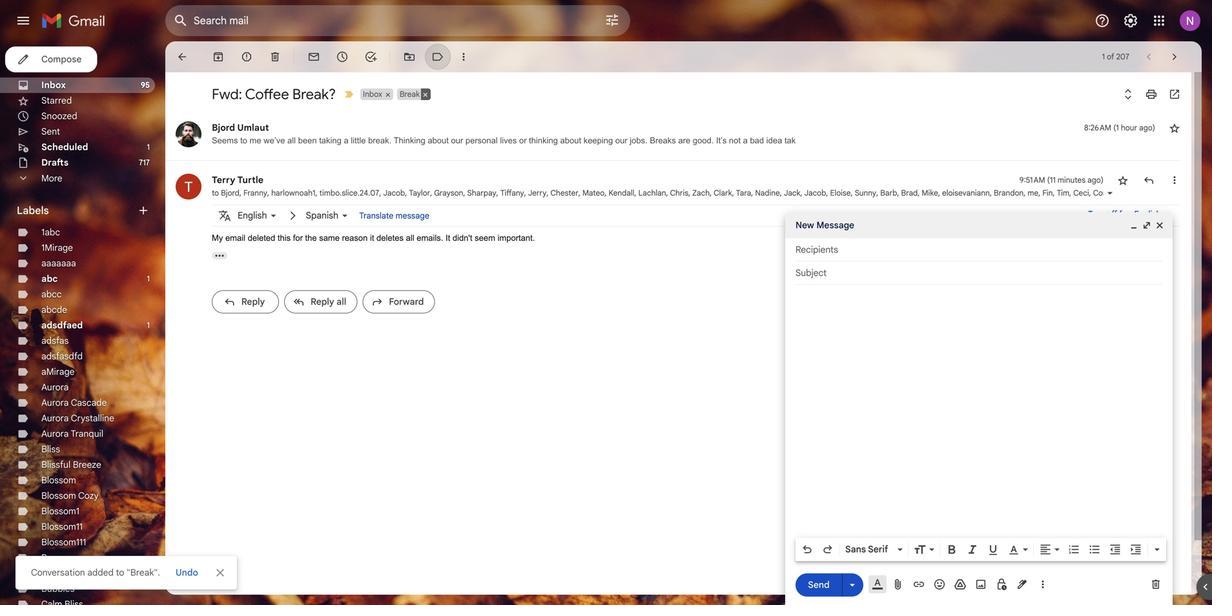 Task type: locate. For each thing, give the bounding box(es) containing it.
new message dialog
[[785, 212, 1173, 605]]

1 horizontal spatial all
[[337, 296, 346, 307]]

18 , from the left
[[751, 188, 753, 198]]

to right added
[[116, 567, 124, 578]]

break?
[[292, 85, 336, 103]]

10 , from the left
[[547, 188, 549, 198]]

personal
[[465, 136, 498, 145]]

my
[[212, 233, 223, 243]]

undo
[[176, 567, 198, 578]]

mark as unread image
[[307, 50, 320, 63]]

27 , from the left
[[990, 188, 992, 198]]

our
[[451, 136, 463, 145], [615, 136, 627, 145]]

blossom for blossom 'link' at bottom
[[41, 475, 76, 486]]

terry
[[212, 174, 235, 186]]

list
[[165, 108, 1212, 325]]

english down the franny
[[238, 210, 267, 221]]

1 vertical spatial all
[[406, 233, 414, 243]]

1 a from the left
[[344, 136, 349, 145]]

snooze image
[[336, 50, 349, 63]]

this
[[278, 233, 291, 243]]

send button
[[796, 573, 842, 597]]

attach files image
[[892, 578, 905, 591]]

support image
[[1095, 13, 1110, 28]]

mateo
[[582, 188, 605, 198]]

add to tasks image
[[364, 50, 377, 63]]

1 horizontal spatial our
[[615, 136, 627, 145]]

jacob right jack
[[804, 188, 826, 198]]

jacob
[[383, 188, 405, 198], [804, 188, 826, 198]]

abcde
[[41, 304, 67, 315]]

english right for:
[[1134, 209, 1161, 219]]

fwd: coffee break?
[[212, 85, 336, 103]]

inbox up starred link
[[41, 79, 66, 91]]

0 horizontal spatial a
[[344, 136, 349, 145]]

a right not
[[743, 136, 748, 145]]

inbox inside labels navigation
[[41, 79, 66, 91]]

insert files using drive image
[[954, 578, 967, 591]]

aurora down aurora link
[[41, 397, 69, 408]]

1 our from the left
[[451, 136, 463, 145]]

reply all link
[[284, 290, 357, 314]]

reply down deleted
[[241, 296, 265, 307]]

inbox for inbox "link"
[[41, 79, 66, 91]]

to inside alert
[[116, 567, 124, 578]]

(11
[[1047, 175, 1056, 185]]

english option
[[238, 207, 267, 224]]

mike
[[922, 188, 938, 198]]

0 horizontal spatial our
[[451, 136, 463, 145]]

2 vertical spatial all
[[337, 296, 346, 307]]

,
[[239, 188, 241, 198], [267, 188, 269, 198], [315, 188, 317, 198], [379, 188, 381, 198], [405, 188, 407, 198], [430, 188, 432, 198], [463, 188, 465, 198], [496, 188, 498, 198], [524, 188, 526, 198], [547, 188, 549, 198], [578, 188, 580, 198], [605, 188, 607, 198], [634, 188, 636, 198], [666, 188, 668, 198], [688, 188, 690, 198], [710, 188, 712, 198], [732, 188, 734, 198], [751, 188, 753, 198], [780, 188, 782, 198], [800, 188, 802, 198], [826, 188, 828, 198], [851, 188, 853, 198], [876, 188, 878, 198], [897, 188, 899, 198], [918, 188, 920, 198], [938, 188, 940, 198], [990, 188, 992, 198], [1024, 188, 1026, 198], [1038, 188, 1040, 198], [1053, 188, 1055, 198], [1069, 188, 1071, 198], [1089, 188, 1091, 198], [1187, 188, 1191, 198], [1208, 188, 1212, 198]]

clark
[[714, 188, 732, 198]]

breeze down tranquil
[[73, 459, 101, 470]]

starred link
[[41, 95, 72, 106]]

reply for reply all
[[311, 296, 334, 307]]

barb
[[880, 188, 897, 198]]

recipients
[[796, 244, 838, 255]]

1 horizontal spatial jacob
[[804, 188, 826, 198]]

to down terry
[[212, 188, 219, 198]]

17 , from the left
[[732, 188, 734, 198]]

spanish list box
[[306, 207, 351, 224]]

jacob up translate message
[[383, 188, 405, 198]]

aurora cascade
[[41, 397, 107, 408]]

my email deleted this for the same reason it deletes all emails. it didn't seem important.
[[212, 233, 535, 243]]

list containing bjord umlaut
[[165, 108, 1212, 325]]

25 , from the left
[[918, 188, 920, 198]]

italic ‪(⌘i)‬ image
[[966, 543, 979, 556]]

breeze up conversation on the left of page
[[41, 552, 70, 563]]

snoozed link
[[41, 110, 77, 122]]

more image
[[457, 50, 470, 63]]

aurora cascade link
[[41, 397, 107, 408]]

message
[[396, 211, 429, 221]]

0 vertical spatial bjord
[[212, 122, 235, 133]]

1 jacob from the left
[[383, 188, 405, 198]]

bjord up seems
[[212, 122, 235, 133]]

reply all
[[311, 296, 346, 307]]

insert photo image
[[974, 578, 987, 591]]

report spam image
[[240, 50, 253, 63]]

blossom11
[[41, 521, 83, 532]]

0 vertical spatial breeze
[[73, 459, 101, 470]]

0 horizontal spatial inbox
[[41, 79, 66, 91]]

3 , from the left
[[315, 188, 317, 198]]

compose
[[41, 54, 82, 65]]

blossom down blossom 'link' at bottom
[[41, 490, 76, 501]]

adsfasdfd link
[[41, 351, 83, 362]]

0 vertical spatial blossom
[[41, 475, 76, 486]]

sunny
[[855, 188, 876, 198]]

lachlan
[[638, 188, 666, 198]]

bjord
[[212, 122, 235, 133], [221, 188, 239, 198]]

28 , from the left
[[1024, 188, 1026, 198]]

to
[[240, 136, 247, 145], [212, 188, 219, 198], [116, 567, 124, 578]]

inbox inside button
[[363, 89, 382, 99]]

connor
[[1093, 188, 1119, 198]]

1abc
[[41, 227, 60, 238]]

2 a from the left
[[743, 136, 748, 145]]

1 blossom from the top
[[41, 475, 76, 486]]

labels
[[17, 204, 49, 217]]

brandon
[[994, 188, 1024, 198]]

16 , from the left
[[710, 188, 712, 198]]

9:51 am (11 minutes ago)
[[1019, 175, 1104, 185]]

more send options image
[[846, 578, 859, 591]]

30 , from the left
[[1053, 188, 1055, 198]]

1 for abc
[[147, 274, 150, 284]]

1 horizontal spatial a
[[743, 136, 748, 145]]

aurora for aurora tranquil
[[41, 428, 69, 439]]

1 horizontal spatial english
[[1134, 209, 1161, 219]]

emails.
[[417, 233, 443, 243]]

1 for adsdfaed
[[147, 321, 150, 330]]

1 horizontal spatial reply
[[311, 296, 334, 307]]

alert
[[15, 30, 1191, 590]]

labels heading
[[17, 204, 137, 217]]

0 horizontal spatial all
[[287, 136, 296, 145]]

2 reply from the left
[[311, 296, 334, 307]]

2 vertical spatial to
[[116, 567, 124, 578]]

jerry
[[528, 188, 547, 198]]

0 horizontal spatial reply
[[241, 296, 265, 307]]

2 our from the left
[[615, 136, 627, 145]]

fwd:
[[212, 85, 242, 103]]

1 horizontal spatial to
[[212, 188, 219, 198]]

blissful
[[41, 459, 71, 470]]

it's
[[716, 136, 727, 145]]

labels image
[[431, 50, 444, 63]]

gmail image
[[41, 8, 112, 34]]

drafts
[[41, 157, 69, 168]]

8 , from the left
[[496, 188, 498, 198]]

1 horizontal spatial inbox
[[363, 89, 382, 99]]

1 vertical spatial breeze
[[41, 552, 70, 563]]

taking
[[319, 136, 342, 145]]

off
[[1107, 209, 1117, 219]]

lives
[[500, 136, 517, 145]]

0 horizontal spatial to
[[116, 567, 124, 578]]

22 , from the left
[[851, 188, 853, 198]]

23 , from the left
[[876, 188, 878, 198]]

1 vertical spatial me
[[1028, 188, 1038, 198]]

14 , from the left
[[666, 188, 668, 198]]

7 , from the left
[[463, 188, 465, 198]]

1 vertical spatial blossom
[[41, 490, 76, 501]]

email
[[225, 233, 245, 243]]

timbo.slice.24.07
[[319, 188, 379, 198]]

aurora up bliss link
[[41, 428, 69, 439]]

0 horizontal spatial english
[[238, 210, 267, 221]]

breeze
[[73, 459, 101, 470], [41, 552, 70, 563], [41, 568, 70, 579]]

sharpay
[[467, 188, 496, 198]]

adsdfaed
[[41, 320, 83, 331]]

formatting options toolbar
[[796, 538, 1166, 561]]

3 aurora from the top
[[41, 413, 69, 424]]

delete image
[[269, 50, 282, 63]]

blossom down blissful
[[41, 475, 76, 486]]

amirage
[[41, 366, 75, 377]]

to down the bjord umlaut
[[240, 136, 247, 145]]

more formatting options image
[[1151, 543, 1164, 556]]

a
[[344, 136, 349, 145], [743, 136, 748, 145]]

29 , from the left
[[1038, 188, 1040, 198]]

bold ‪(⌘b)‬ image
[[945, 543, 958, 556]]

2 aurora from the top
[[41, 397, 69, 408]]

breeze down 'breeze' link
[[41, 568, 70, 579]]

all left forward link
[[337, 296, 346, 307]]

the
[[305, 233, 317, 243]]

deleted
[[248, 233, 275, 243]]

0 horizontal spatial me
[[250, 136, 261, 145]]

blossom111
[[41, 537, 86, 548]]

bliss link
[[41, 444, 60, 455]]

blossom1
[[41, 506, 79, 517]]

2 vertical spatial breeze
[[41, 568, 70, 579]]

inbox left the 'break' 'button'
[[363, 89, 382, 99]]

inbox
[[41, 79, 66, 91], [363, 89, 382, 99]]

deletes
[[377, 233, 404, 243]]

more
[[41, 173, 62, 184]]

me down umlaut
[[250, 136, 261, 145]]

it
[[370, 233, 374, 243]]

starred
[[41, 95, 72, 106]]

our left personal
[[451, 136, 463, 145]]

compose button
[[5, 46, 97, 72]]

thinking
[[529, 136, 558, 145]]

1 horizontal spatial about
[[560, 136, 581, 145]]

me down 9:51 am
[[1028, 188, 1038, 198]]

eloisevaniann
[[942, 188, 990, 198]]

back to inbox image
[[176, 50, 189, 63]]

forward link
[[362, 290, 435, 314]]

aurora up aurora tranquil at the bottom
[[41, 413, 69, 424]]

all left emails.
[[406, 233, 414, 243]]

bliss
[[41, 444, 60, 455]]

0 horizontal spatial jacob
[[383, 188, 405, 198]]

blossom link
[[41, 475, 76, 486]]

2 blossom from the top
[[41, 490, 76, 501]]

4 , from the left
[[379, 188, 381, 198]]

eloise
[[830, 188, 851, 198]]

ceci
[[1073, 188, 1089, 198]]

2 horizontal spatial to
[[240, 136, 247, 145]]

1 reply from the left
[[241, 296, 265, 307]]

all
[[287, 136, 296, 145], [406, 233, 414, 243], [337, 296, 346, 307]]

a left little
[[344, 136, 349, 145]]

all left been
[[287, 136, 296, 145]]

toggle confidential mode image
[[995, 578, 1008, 591]]

1 , from the left
[[239, 188, 241, 198]]

zach
[[692, 188, 710, 198]]

0 vertical spatial all
[[287, 136, 296, 145]]

settings image
[[1123, 13, 1138, 28]]

aurora down amirage link
[[41, 382, 69, 393]]

discard draft ‪(⌘⇧d)‬ image
[[1149, 578, 1162, 591]]

conversation added to "break".
[[31, 567, 160, 578]]

bjord down terry
[[221, 188, 239, 198]]

indent more ‪(⌘])‬ image
[[1129, 543, 1142, 556]]

6 , from the left
[[430, 188, 432, 198]]

0 vertical spatial to
[[240, 136, 247, 145]]

our left 'jobs.' at the right top of the page
[[615, 136, 627, 145]]

reply down same
[[311, 296, 334, 307]]

4 aurora from the top
[[41, 428, 69, 439]]

1 vertical spatial to
[[212, 188, 219, 198]]

0 horizontal spatial about
[[428, 136, 449, 145]]

breeze for breeze whisper
[[41, 568, 70, 579]]

alert containing conversation added to "break".
[[15, 30, 1191, 590]]

bubbles link
[[41, 583, 75, 594]]

drafts link
[[41, 157, 69, 168]]

seems
[[212, 136, 238, 145]]

1 aurora from the top
[[41, 382, 69, 393]]

None search field
[[165, 5, 630, 36]]

new
[[796, 220, 814, 231]]



Task type: vqa. For each thing, say whether or not it's contained in the screenshot.
Breeze Whisper link
yes



Task type: describe. For each thing, give the bounding box(es) containing it.
abcc link
[[41, 289, 62, 300]]

show trimmed content image
[[212, 252, 227, 259]]

blissful breeze
[[41, 459, 101, 470]]

12 , from the left
[[605, 188, 607, 198]]

tiffany
[[500, 188, 524, 198]]

spanish
[[306, 210, 338, 221]]

breaks
[[650, 136, 676, 145]]

we've
[[264, 136, 285, 145]]

seem
[[475, 233, 495, 243]]

spanish option
[[306, 207, 338, 224]]

11 , from the left
[[578, 188, 580, 198]]

inbox link
[[41, 79, 66, 91]]

to bjord , franny , harlownoah1 , timbo.slice.24.07 , jacob , taylor , grayson , sharpay , tiffany , jerry , chester , mateo , kendall , lachlan , chris , zach , clark , tara , nadine , jack , jacob , eloise , sunny , barb , brad , mike , eloisevaniann , brandon , me , fin , tim , ceci , connor
[[212, 188, 1119, 198]]

labels navigation
[[0, 41, 165, 605]]

15 , from the left
[[688, 188, 690, 198]]

of
[[1107, 52, 1114, 62]]

1abc link
[[41, 227, 60, 238]]

blissful breeze link
[[41, 459, 101, 470]]

undo link
[[170, 561, 203, 584]]

umlaut
[[237, 122, 269, 133]]

keeping
[[584, 136, 613, 145]]

terry turtle
[[212, 174, 263, 186]]

coffee
[[245, 85, 289, 103]]

5 , from the left
[[405, 188, 407, 198]]

Not starred checkbox
[[1117, 174, 1129, 187]]

kendall
[[609, 188, 634, 198]]

inbox for the inbox button
[[363, 89, 382, 99]]

34 , from the left
[[1208, 188, 1212, 198]]

aaaaaaa link
[[41, 258, 76, 269]]

sans serif option
[[843, 543, 895, 556]]

move to image
[[403, 50, 416, 63]]

minutes
[[1058, 175, 1086, 185]]

insert signature image
[[1016, 578, 1029, 591]]

blossom cozy link
[[41, 490, 99, 501]]

21 , from the left
[[826, 188, 828, 198]]

english list box
[[238, 207, 280, 224]]

it
[[446, 233, 450, 243]]

redo ‪(⌘y)‬ image
[[821, 543, 834, 556]]

1 horizontal spatial me
[[1028, 188, 1038, 198]]

indent less ‪(⌘[)‬ image
[[1109, 543, 1122, 556]]

13 , from the left
[[634, 188, 636, 198]]

message
[[816, 220, 854, 231]]

scheduled link
[[41, 141, 88, 153]]

blossom cozy
[[41, 490, 99, 501]]

9:51 am
[[1019, 175, 1045, 185]]

nadine
[[755, 188, 780, 198]]

1 vertical spatial bjord
[[221, 188, 239, 198]]

26 , from the left
[[938, 188, 940, 198]]

underline ‪(⌘u)‬ image
[[987, 544, 1000, 557]]

32 , from the left
[[1089, 188, 1091, 198]]

search mail image
[[169, 9, 192, 32]]

reply for reply
[[241, 296, 265, 307]]

ago)
[[1088, 175, 1104, 185]]

turtle
[[237, 174, 263, 186]]

2 horizontal spatial all
[[406, 233, 414, 243]]

grayson
[[434, 188, 463, 198]]

breeze link
[[41, 552, 70, 563]]

2 about from the left
[[560, 136, 581, 145]]

Search mail text field
[[194, 14, 568, 27]]

brad
[[901, 188, 918, 198]]

idea
[[766, 136, 782, 145]]

franny
[[243, 188, 267, 198]]

conversation
[[31, 567, 85, 578]]

amirage link
[[41, 366, 75, 377]]

cozy
[[78, 490, 99, 501]]

207
[[1116, 52, 1129, 62]]

aurora for aurora crystalline
[[41, 413, 69, 424]]

cascade
[[71, 397, 107, 408]]

thinking
[[394, 136, 425, 145]]

turn off for: english
[[1088, 209, 1161, 219]]

inbox button
[[360, 88, 384, 100]]

breeze for 'breeze' link
[[41, 552, 70, 563]]

blossom11 link
[[41, 521, 83, 532]]

blossom for blossom cozy
[[41, 490, 76, 501]]

33 , from the left
[[1187, 188, 1191, 198]]

jobs.
[[630, 136, 647, 145]]

24 , from the left
[[897, 188, 899, 198]]

1 of 207
[[1102, 52, 1129, 62]]

1mirage
[[41, 242, 73, 253]]

bjord umlaut
[[212, 122, 269, 133]]

older image
[[1168, 50, 1181, 63]]

bad
[[750, 136, 764, 145]]

scheduled
[[41, 141, 88, 153]]

2 jacob from the left
[[804, 188, 826, 198]]

Subject field
[[796, 267, 1162, 280]]

1 for scheduled
[[147, 142, 150, 152]]

aurora for aurora cascade
[[41, 397, 69, 408]]

same
[[319, 233, 340, 243]]

tim
[[1057, 188, 1069, 198]]

sans
[[845, 544, 866, 555]]

crystalline
[[71, 413, 114, 424]]

harlownoah1
[[271, 188, 315, 198]]

adsfas link
[[41, 335, 69, 346]]

english inside list box
[[238, 210, 267, 221]]

31 , from the left
[[1069, 188, 1071, 198]]

insert link ‪(⌘k)‬ image
[[912, 578, 925, 591]]

chester
[[551, 188, 578, 198]]

aurora for aurora link
[[41, 382, 69, 393]]

been
[[298, 136, 317, 145]]

2 , from the left
[[267, 188, 269, 198]]

9 , from the left
[[524, 188, 526, 198]]

insert emoji ‪(⌘⇧2)‬ image
[[933, 578, 946, 591]]

snoozed
[[41, 110, 77, 122]]

1 about from the left
[[428, 136, 449, 145]]

main menu image
[[15, 13, 31, 28]]

aurora tranquil link
[[41, 428, 103, 439]]

20 , from the left
[[800, 188, 802, 198]]

bulleted list ‪(⌘⇧8)‬ image
[[1088, 543, 1101, 556]]

archive image
[[212, 50, 225, 63]]

undo ‪(⌘z)‬ image
[[801, 543, 814, 556]]

chris
[[670, 188, 688, 198]]

serif
[[868, 544, 888, 555]]

advanced search options image
[[599, 7, 625, 33]]

tara
[[736, 188, 751, 198]]

aurora crystalline link
[[41, 413, 114, 424]]

Message Body text field
[[796, 291, 1162, 534]]

blossom1 link
[[41, 506, 79, 517]]

adsfas
[[41, 335, 69, 346]]

tranquil
[[71, 428, 103, 439]]

are
[[678, 136, 690, 145]]

9:51 am (11 minutes ago) cell
[[1019, 174, 1104, 187]]

jack
[[784, 188, 800, 198]]

break
[[400, 89, 420, 99]]

1mirage link
[[41, 242, 73, 253]]

for:
[[1119, 209, 1132, 219]]

19 , from the left
[[780, 188, 782, 198]]

forward
[[389, 296, 424, 307]]

fin
[[1042, 188, 1053, 198]]

new message
[[796, 220, 854, 231]]

tak
[[785, 136, 796, 145]]

break button
[[397, 88, 421, 100]]

0 vertical spatial me
[[250, 136, 261, 145]]

numbered list ‪(⌘⇧7)‬ image
[[1067, 543, 1080, 556]]

more options image
[[1039, 578, 1047, 591]]



